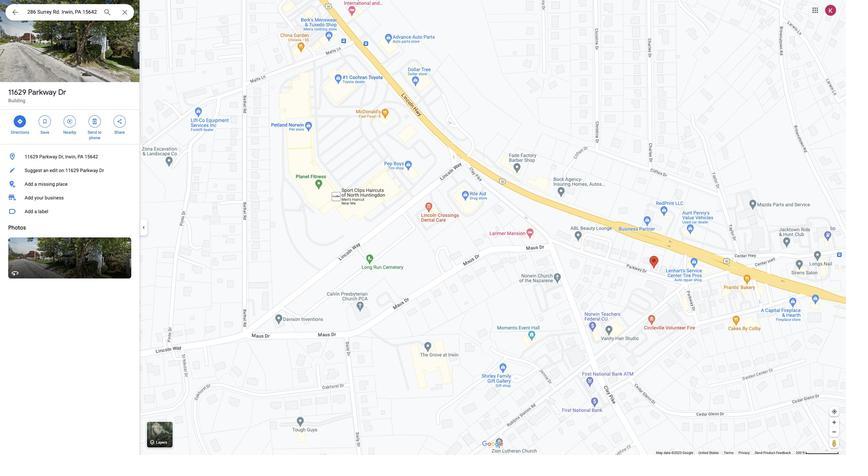 Task type: describe. For each thing, give the bounding box(es) containing it.
on
[[59, 168, 64, 173]]

add for add your business
[[25, 195, 33, 201]]

send for send product feedback
[[756, 451, 763, 455]]

 search field
[[5, 4, 134, 22]]

show your location image
[[832, 409, 838, 415]]


[[67, 118, 73, 125]]

data
[[664, 451, 671, 455]]

to
[[98, 130, 102, 135]]

200 ft button
[[797, 451, 840, 455]]


[[11, 8, 19, 17]]

privacy
[[739, 451, 750, 455]]

add a missing place
[[25, 181, 68, 187]]

terms button
[[725, 451, 734, 455]]

google maps element
[[0, 0, 847, 455]]

11629 for dr
[[8, 88, 26, 97]]

a for label
[[34, 209, 37, 214]]

15642
[[85, 154, 98, 159]]

suggest
[[25, 168, 42, 173]]

terms
[[725, 451, 734, 455]]

200
[[797, 451, 802, 455]]

footer inside google maps element
[[657, 451, 797, 455]]

share
[[114, 130, 125, 135]]

actions for 11629 parkway dr region
[[0, 110, 140, 144]]

suggest an edit on 11629 parkway dr
[[25, 168, 104, 173]]

map
[[657, 451, 664, 455]]

parkway for dr,
[[39, 154, 57, 159]]

2 vertical spatial parkway
[[80, 168, 98, 173]]

add a label button
[[0, 205, 140, 218]]

286 Surrey Rd. Irwin, PA 15642 field
[[5, 4, 134, 21]]


[[17, 118, 23, 125]]

phone
[[89, 135, 100, 140]]


[[92, 118, 98, 125]]

missing
[[38, 181, 55, 187]]

send product feedback
[[756, 451, 792, 455]]

11629 parkway dr main content
[[0, 0, 140, 455]]

add your business
[[25, 195, 64, 201]]

dr inside 'button'
[[99, 168, 104, 173]]

google
[[683, 451, 694, 455]]

an
[[43, 168, 49, 173]]

 button
[[5, 4, 25, 22]]

add for add a label
[[25, 209, 33, 214]]

united states
[[699, 451, 719, 455]]

11629 parkway dr building
[[8, 88, 66, 103]]

united
[[699, 451, 709, 455]]

zoom in image
[[832, 420, 838, 425]]


[[42, 118, 48, 125]]

business
[[45, 195, 64, 201]]



Task type: vqa. For each thing, say whether or not it's contained in the screenshot.


Task type: locate. For each thing, give the bounding box(es) containing it.
parkway left dr,
[[39, 154, 57, 159]]

building
[[8, 98, 25, 103]]

edit
[[50, 168, 58, 173]]

layers
[[156, 440, 167, 445]]

dr
[[58, 88, 66, 97], [99, 168, 104, 173]]

1 a from the top
[[34, 181, 37, 187]]

11629 for dr,
[[25, 154, 38, 159]]

send product feedback button
[[756, 451, 792, 455]]

a inside add a label button
[[34, 209, 37, 214]]

nearby
[[63, 130, 76, 135]]

parkway up  in the top of the page
[[28, 88, 56, 97]]

1 vertical spatial dr
[[99, 168, 104, 173]]

11629 parkway dr, irwin, pa 15642 button
[[0, 150, 140, 164]]

add a missing place button
[[0, 177, 140, 191]]

0 vertical spatial send
[[88, 130, 97, 135]]

add a label
[[25, 209, 48, 214]]

send inside button
[[756, 451, 763, 455]]

a
[[34, 181, 37, 187], [34, 209, 37, 214]]

zoom out image
[[832, 429, 838, 435]]

a left label
[[34, 209, 37, 214]]

0 horizontal spatial send
[[88, 130, 97, 135]]

send inside send to phone
[[88, 130, 97, 135]]

©2023
[[672, 451, 682, 455]]

parkway for dr
[[28, 88, 56, 97]]

3 add from the top
[[25, 209, 33, 214]]

add left your
[[25, 195, 33, 201]]

privacy button
[[739, 451, 750, 455]]

add your business link
[[0, 191, 140, 205]]

parkway inside 11629 parkway dr building
[[28, 88, 56, 97]]

add left label
[[25, 209, 33, 214]]

0 vertical spatial 11629
[[8, 88, 26, 97]]

parkway down '15642'
[[80, 168, 98, 173]]

11629
[[8, 88, 26, 97], [25, 154, 38, 159], [65, 168, 79, 173]]

1 vertical spatial parkway
[[39, 154, 57, 159]]

photos
[[8, 224, 26, 231]]

0 vertical spatial a
[[34, 181, 37, 187]]

send to phone
[[88, 130, 102, 140]]

1 vertical spatial a
[[34, 209, 37, 214]]

11629 up building
[[8, 88, 26, 97]]

1 horizontal spatial send
[[756, 451, 763, 455]]

11629 inside 11629 parkway dr building
[[8, 88, 26, 97]]

suggest an edit on 11629 parkway dr button
[[0, 164, 140, 177]]

2 add from the top
[[25, 195, 33, 201]]

0 vertical spatial add
[[25, 181, 33, 187]]

a for missing
[[34, 181, 37, 187]]

send up the phone
[[88, 130, 97, 135]]

2 vertical spatial 11629
[[65, 168, 79, 173]]

0 vertical spatial dr
[[58, 88, 66, 97]]

save
[[40, 130, 49, 135]]

parkway
[[28, 88, 56, 97], [39, 154, 57, 159], [80, 168, 98, 173]]

dr inside 11629 parkway dr building
[[58, 88, 66, 97]]

2 vertical spatial add
[[25, 209, 33, 214]]

11629 parkway dr, irwin, pa 15642
[[25, 154, 98, 159]]

add down suggest
[[25, 181, 33, 187]]

1 vertical spatial send
[[756, 451, 763, 455]]

map data ©2023 google
[[657, 451, 694, 455]]


[[117, 118, 123, 125]]

none field inside 286 surrey rd. irwin, pa 15642 "field"
[[27, 8, 98, 16]]

0 horizontal spatial dr
[[58, 88, 66, 97]]

united states button
[[699, 451, 719, 455]]

google account: kenny nguyen  
(kenny.nguyen@adept.ai) image
[[826, 5, 837, 16]]

add for add a missing place
[[25, 181, 33, 187]]

irwin,
[[65, 154, 76, 159]]

feedback
[[777, 451, 792, 455]]

footer containing map data ©2023 google
[[657, 451, 797, 455]]

1 horizontal spatial dr
[[99, 168, 104, 173]]

a inside add a missing place button
[[34, 181, 37, 187]]

11629 right 'on'
[[65, 168, 79, 173]]

a left missing at the left of the page
[[34, 181, 37, 187]]

directions
[[11, 130, 29, 135]]

1 vertical spatial add
[[25, 195, 33, 201]]

states
[[710, 451, 719, 455]]

dr,
[[59, 154, 64, 159]]

show street view coverage image
[[830, 438, 840, 448]]

place
[[56, 181, 68, 187]]

collapse side panel image
[[140, 224, 147, 231]]

add
[[25, 181, 33, 187], [25, 195, 33, 201], [25, 209, 33, 214]]

2 a from the top
[[34, 209, 37, 214]]

send for send to phone
[[88, 130, 97, 135]]

product
[[764, 451, 776, 455]]

1 add from the top
[[25, 181, 33, 187]]

pa
[[78, 154, 83, 159]]

11629 up suggest
[[25, 154, 38, 159]]

footer
[[657, 451, 797, 455]]

label
[[38, 209, 48, 214]]

0 vertical spatial parkway
[[28, 88, 56, 97]]

your
[[34, 195, 44, 201]]

200 ft
[[797, 451, 806, 455]]

send
[[88, 130, 97, 135], [756, 451, 763, 455]]

ft
[[803, 451, 806, 455]]

send left product
[[756, 451, 763, 455]]

1 vertical spatial 11629
[[25, 154, 38, 159]]

None field
[[27, 8, 98, 16]]



